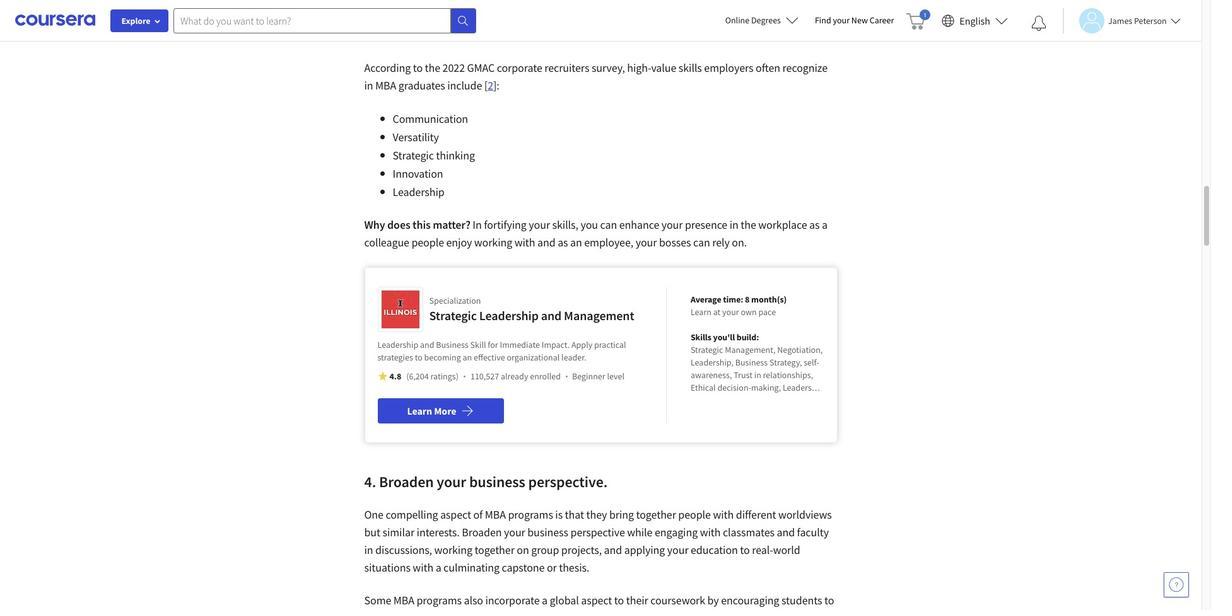 Task type: locate. For each thing, give the bounding box(es) containing it.
with down fortifying
[[515, 235, 535, 250]]

aspect right the global
[[581, 594, 612, 608]]

classmates
[[723, 526, 775, 540]]

business inside on a granular level, every mba program is different, designed according to the general needs of the school's typical incoming class. despite differences in delivery, mba graduates tend to have certain business skills in common, most notably workplace skills, or
[[364, 28, 405, 42]]

leadership inside specialization strategic leadership and management
[[479, 308, 539, 324]]

or
[[634, 28, 644, 42], [547, 561, 557, 576]]

0 horizontal spatial as
[[558, 235, 568, 250]]

in down according at the top left of page
[[364, 78, 373, 93]]

skills, inside on a granular level, every mba program is different, designed according to the general needs of the school's typical incoming class. despite differences in delivery, mba graduates tend to have certain business skills in common, most notably workplace skills, or
[[606, 28, 632, 42]]

your right find
[[833, 15, 850, 26]]

bosses
[[659, 235, 691, 250]]

skills inside according to the 2022 gmac corporate recruiters survey, high-value skills employers often recognize in mba graduates include [
[[679, 61, 702, 75]]

leadership up strategies
[[378, 340, 418, 351]]

or inside on a granular level, every mba program is different, designed according to the general needs of the school's typical incoming class. despite differences in delivery, mba graduates tend to have certain business skills in common, most notably workplace skills, or
[[634, 28, 644, 42]]

mba up class.
[[485, 0, 506, 7]]

0 horizontal spatial business
[[364, 28, 405, 42]]

0 vertical spatial can
[[600, 218, 617, 232]]

0 vertical spatial is
[[551, 0, 558, 7]]

together left on
[[475, 543, 515, 558]]

skill
[[470, 340, 486, 351]]

learn left more
[[407, 405, 432, 418]]

often
[[756, 61, 781, 75]]

1 horizontal spatial aspect
[[581, 594, 612, 608]]

business inside one compelling aspect of mba programs is that they bring together people with different worldviews but similar interests. broaden your business perspective while engaging with classmates and faculty in discussions, working together on group projects, and applying your education to real-world situations with a culminating capstone or thesis.
[[528, 526, 569, 540]]

0 horizontal spatial workplace
[[555, 28, 603, 42]]

gmac
[[467, 61, 495, 75]]

0 horizontal spatial working
[[434, 543, 473, 558]]

1 vertical spatial workplace
[[759, 218, 807, 232]]

corporate
[[497, 61, 543, 75]]

level,
[[430, 0, 455, 7]]

to right according at the top left of page
[[413, 61, 423, 75]]

to up (6,204 at the bottom left of the page
[[415, 352, 423, 363]]

practical
[[594, 340, 626, 351]]

2 vertical spatial leadership
[[378, 340, 418, 351]]

is inside on a granular level, every mba program is different, designed according to the general needs of the school's typical incoming class. despite differences in delivery, mba graduates tend to have certain business skills in common, most notably workplace skills, or
[[551, 0, 558, 7]]

new
[[852, 15, 868, 26]]

0 vertical spatial an
[[571, 235, 582, 250]]

1 horizontal spatial workplace
[[759, 218, 807, 232]]

people
[[412, 235, 444, 250], [679, 508, 711, 523]]

the up on.
[[741, 218, 757, 232]]

0 horizontal spatial an
[[463, 352, 472, 363]]

(6,204
[[407, 371, 429, 382]]

None search field
[[174, 8, 476, 33]]

leadership up immediate
[[479, 308, 539, 324]]

with up education
[[700, 526, 721, 540]]

and inside leadership and business skill for immediate impact. apply practical strategies to becoming an effective organizational leader.
[[420, 340, 434, 351]]

0 vertical spatial workplace
[[555, 28, 603, 42]]

in down but
[[364, 543, 373, 558]]

1 horizontal spatial working
[[474, 235, 513, 250]]

[
[[485, 78, 488, 93]]

programs inside some mba programs also incorporate a global aspect to their coursework by encouraging students to
[[417, 594, 462, 608]]

while
[[627, 526, 653, 540]]

skills, inside in fortifying your skills, you can enhance your presence in the workplace as a colleague people enjoy working with and as an employee, your bosses can rely on.
[[553, 218, 579, 232]]

similar
[[383, 526, 415, 540]]

people up engaging
[[679, 508, 711, 523]]

to inside according to the 2022 gmac corporate recruiters survey, high-value skills employers often recognize in mba graduates include [
[[413, 61, 423, 75]]

learn inside average time: 8 month(s) learn at your own pace
[[691, 307, 712, 318]]

0 vertical spatial people
[[412, 235, 444, 250]]

according
[[364, 61, 411, 75]]

your up on
[[504, 526, 525, 540]]

0 horizontal spatial skills,
[[553, 218, 579, 232]]

mba down 4. broaden your business perspective.
[[485, 508, 506, 523]]

becoming
[[424, 352, 461, 363]]

1 horizontal spatial people
[[679, 508, 711, 523]]

with up classmates
[[713, 508, 734, 523]]

and
[[538, 235, 556, 250], [541, 308, 562, 324], [420, 340, 434, 351], [777, 526, 795, 540], [604, 543, 622, 558]]

value
[[651, 61, 677, 75]]

business
[[364, 28, 405, 42], [469, 473, 526, 492], [528, 526, 569, 540]]

an inside leadership and business skill for immediate impact. apply practical strategies to becoming an effective organizational leader.
[[463, 352, 472, 363]]

is up differences
[[551, 0, 558, 7]]

skills right the value
[[679, 61, 702, 75]]

specialization
[[429, 295, 481, 307]]

2 link
[[488, 78, 493, 93]]

average
[[691, 294, 722, 305]]

soft
[[646, 28, 664, 42]]

0 vertical spatial leadership
[[393, 185, 445, 199]]

average time: 8 month(s) learn at your own pace
[[691, 294, 787, 318]]

specialization strategic leadership and management
[[429, 295, 635, 324]]

and up impact.
[[541, 308, 562, 324]]

1 vertical spatial or
[[547, 561, 557, 576]]

innovation
[[393, 167, 443, 181]]

graduates up communication
[[399, 78, 445, 93]]

have
[[764, 10, 787, 25]]

programs up on
[[508, 508, 553, 523]]

program
[[508, 0, 548, 7]]

enjoy
[[446, 235, 472, 250]]

1 vertical spatial strategic
[[429, 308, 477, 324]]

and up becoming
[[420, 340, 434, 351]]

mba right 'some'
[[394, 594, 415, 608]]

with down discussions,
[[413, 561, 434, 576]]

skills down "typical"
[[408, 28, 431, 42]]

1 horizontal spatial an
[[571, 235, 582, 250]]

2 vertical spatial business
[[528, 526, 569, 540]]

0 vertical spatial or
[[634, 28, 644, 42]]

strategic down specialization
[[429, 308, 477, 324]]

at
[[714, 307, 721, 318]]

0 vertical spatial aspect
[[440, 508, 471, 523]]

1 horizontal spatial broaden
[[462, 526, 502, 540]]

0 vertical spatial strategic
[[393, 148, 434, 163]]

1 vertical spatial together
[[475, 543, 515, 558]]

1 vertical spatial business
[[469, 473, 526, 492]]

people down this
[[412, 235, 444, 250]]

0 vertical spatial learn
[[691, 307, 712, 318]]

can up employee,
[[600, 218, 617, 232]]

you'll
[[713, 332, 735, 343]]

programs
[[508, 508, 553, 523], [417, 594, 462, 608]]

in up on.
[[730, 218, 739, 232]]

0 horizontal spatial people
[[412, 235, 444, 250]]

shopping cart: 1 item image
[[907, 9, 931, 30]]

online degrees
[[725, 15, 781, 26]]

0 horizontal spatial aspect
[[440, 508, 471, 523]]

1 vertical spatial leadership
[[479, 308, 539, 324]]

learn down average
[[691, 307, 712, 318]]

0 vertical spatial business
[[364, 28, 405, 42]]

in inside one compelling aspect of mba programs is that they bring together people with different worldviews but similar interests. broaden your business perspective while engaging with classmates and faculty in discussions, working together on group projects, and applying your education to real-world situations with a culminating capstone or thesis.
[[364, 543, 373, 558]]

1 horizontal spatial as
[[810, 218, 820, 232]]

rely
[[713, 235, 730, 250]]

an down skill
[[463, 352, 472, 363]]

thesis.
[[559, 561, 590, 576]]

discussions,
[[376, 543, 432, 558]]

leadership and business skill for immediate impact. apply practical strategies to becoming an effective organizational leader.
[[378, 340, 626, 363]]

business
[[436, 340, 469, 351]]

to inside leadership and business skill for immediate impact. apply practical strategies to becoming an effective organizational leader.
[[415, 352, 423, 363]]

0 vertical spatial together
[[636, 508, 676, 523]]

0 vertical spatial working
[[474, 235, 513, 250]]

and left employee,
[[538, 235, 556, 250]]

1 horizontal spatial can
[[694, 235, 710, 250]]

is
[[551, 0, 558, 7], [556, 508, 563, 523]]

1 vertical spatial an
[[463, 352, 472, 363]]

110,527 already enrolled
[[471, 371, 561, 382]]

1 vertical spatial people
[[679, 508, 711, 523]]

their
[[626, 594, 649, 608]]

working down fortifying
[[474, 235, 513, 250]]

4.8 (6,204 ratings)
[[390, 371, 459, 382]]

0 vertical spatial skills,
[[606, 28, 632, 42]]

is left that
[[556, 508, 563, 523]]

skills
[[408, 28, 431, 42], [666, 28, 690, 42], [679, 61, 702, 75]]

employee,
[[585, 235, 634, 250]]

people inside one compelling aspect of mba programs is that they bring together people with different worldviews but similar interests. broaden your business perspective while engaging with classmates and faculty in discussions, working together on group projects, and applying your education to real-world situations with a culminating capstone or thesis.
[[679, 508, 711, 523]]

together up while on the right bottom of the page
[[636, 508, 676, 523]]

differences
[[550, 10, 601, 25]]

1 vertical spatial learn
[[407, 405, 432, 418]]

one
[[364, 508, 384, 523]]

working down interests.
[[434, 543, 473, 558]]

strategic
[[393, 148, 434, 163], [429, 308, 477, 324]]

0 vertical spatial of
[[796, 0, 805, 7]]

skills
[[691, 332, 712, 343]]

to left the real-
[[740, 543, 750, 558]]

the inside according to the 2022 gmac corporate recruiters survey, high-value skills employers often recognize in mba graduates include [
[[425, 61, 441, 75]]

0 horizontal spatial learn
[[407, 405, 432, 418]]

0 vertical spatial programs
[[508, 508, 553, 523]]

or down group
[[547, 561, 557, 576]]

can down presence
[[694, 235, 710, 250]]

the left 2022
[[425, 61, 441, 75]]

an
[[571, 235, 582, 250], [463, 352, 472, 363]]

0 horizontal spatial of
[[474, 508, 483, 523]]

1 horizontal spatial learn
[[691, 307, 712, 318]]

different,
[[560, 0, 603, 7]]

learn inside button
[[407, 405, 432, 418]]

working inside in fortifying your skills, you can enhance your presence in the workplace as a colleague people enjoy working with and as an employee, your bosses can rely on.
[[474, 235, 513, 250]]

show notifications image
[[1032, 16, 1047, 31]]

the
[[711, 0, 726, 7], [808, 0, 823, 7], [425, 61, 441, 75], [741, 218, 757, 232]]

a inside in fortifying your skills, you can enhance your presence in the workplace as a colleague people enjoy working with and as an employee, your bosses can rely on.
[[822, 218, 828, 232]]

own
[[741, 307, 757, 318]]

communication versatility strategic thinking innovation leadership
[[393, 112, 475, 199]]

1 vertical spatial as
[[558, 235, 568, 250]]

graduates up .
[[680, 10, 726, 25]]

skills right soft
[[666, 28, 690, 42]]

of down 4. broaden your business perspective.
[[474, 508, 483, 523]]

an down you
[[571, 235, 582, 250]]

a
[[380, 0, 386, 7], [822, 218, 828, 232], [436, 561, 442, 576], [542, 594, 548, 608]]

1 horizontal spatial skills,
[[606, 28, 632, 42]]

programs left also
[[417, 594, 462, 608]]

0 vertical spatial graduates
[[680, 10, 726, 25]]

a inside one compelling aspect of mba programs is that they bring together people with different worldviews but similar interests. broaden your business perspective while engaging with classmates and faculty in discussions, working together on group projects, and applying your education to real-world situations with a culminating capstone or thesis.
[[436, 561, 442, 576]]

of
[[796, 0, 805, 7], [474, 508, 483, 523]]

1 vertical spatial working
[[434, 543, 473, 558]]

bring
[[610, 508, 634, 523]]

aspect up interests.
[[440, 508, 471, 523]]

coursework
[[651, 594, 706, 608]]

broaden up compelling
[[379, 473, 434, 492]]

0 horizontal spatial graduates
[[399, 78, 445, 93]]

and down perspective
[[604, 543, 622, 558]]

1 vertical spatial broaden
[[462, 526, 502, 540]]

1 horizontal spatial graduates
[[680, 10, 726, 25]]

strategic inside specialization strategic leadership and management
[[429, 308, 477, 324]]

.
[[690, 28, 692, 42]]

broaden up culminating
[[462, 526, 502, 540]]

1 vertical spatial can
[[694, 235, 710, 250]]

1 vertical spatial graduates
[[399, 78, 445, 93]]

1 horizontal spatial programs
[[508, 508, 553, 523]]

more
[[434, 405, 457, 418]]

1 horizontal spatial or
[[634, 28, 644, 42]]

your down time:
[[723, 307, 739, 318]]

some
[[364, 594, 391, 608]]

an inside in fortifying your skills, you can enhance your presence in the workplace as a colleague people enjoy working with and as an employee, your bosses can rely on.
[[571, 235, 582, 250]]

0 horizontal spatial broaden
[[379, 473, 434, 492]]

skills, left you
[[553, 218, 579, 232]]

0 horizontal spatial programs
[[417, 594, 462, 608]]

on a granular level, every mba program is different, designed according to the general needs of the school's typical incoming class. despite differences in delivery, mba graduates tend to have certain business skills in common, most notably workplace skills, or
[[364, 0, 823, 42]]

a inside on a granular level, every mba program is different, designed according to the general needs of the school's typical incoming class. despite differences in delivery, mba graduates tend to have certain business skills in common, most notably workplace skills, or
[[380, 0, 386, 7]]

class.
[[484, 10, 510, 25]]

1 vertical spatial skills,
[[553, 218, 579, 232]]

0 horizontal spatial or
[[547, 561, 557, 576]]

1 horizontal spatial of
[[796, 0, 805, 7]]

skills, down delivery,
[[606, 28, 632, 42]]

on.
[[732, 235, 747, 250]]

projects,
[[562, 543, 602, 558]]

strategic down versatility
[[393, 148, 434, 163]]

with
[[515, 235, 535, 250], [713, 508, 734, 523], [700, 526, 721, 540], [413, 561, 434, 576]]

your inside average time: 8 month(s) learn at your own pace
[[723, 307, 739, 318]]

fortifying
[[484, 218, 527, 232]]

2 horizontal spatial business
[[528, 526, 569, 540]]

1 vertical spatial aspect
[[581, 594, 612, 608]]

of up certain
[[796, 0, 805, 7]]

strategic inside the communication versatility strategic thinking innovation leadership
[[393, 148, 434, 163]]

faculty
[[797, 526, 829, 540]]

1 vertical spatial of
[[474, 508, 483, 523]]

in down "typical"
[[433, 28, 442, 42]]

1 vertical spatial is
[[556, 508, 563, 523]]

and up world
[[777, 526, 795, 540]]

apply
[[572, 340, 593, 351]]

mba down according at the top left of page
[[376, 78, 396, 93]]

certain
[[789, 10, 822, 25]]

or left soft
[[634, 28, 644, 42]]

leadership down innovation
[[393, 185, 445, 199]]

2 ]:
[[488, 78, 500, 93]]

0 vertical spatial broaden
[[379, 473, 434, 492]]

incoming
[[438, 10, 482, 25]]

1 vertical spatial programs
[[417, 594, 462, 608]]

build:
[[737, 332, 759, 343]]

0 horizontal spatial can
[[600, 218, 617, 232]]

applying
[[625, 543, 665, 558]]



Task type: vqa. For each thing, say whether or not it's contained in the screenshot.
E-
no



Task type: describe. For each thing, give the bounding box(es) containing it.
coursera image
[[15, 10, 95, 30]]

james
[[1109, 15, 1133, 26]]

communication
[[393, 112, 468, 126]]

english
[[960, 14, 991, 27]]

your up compelling
[[437, 473, 466, 492]]

is inside one compelling aspect of mba programs is that they bring together people with different worldviews but similar interests. broaden your business perspective while engaging with classmates and faculty in discussions, working together on group projects, and applying your education to real-world situations with a culminating capstone or thesis.
[[556, 508, 563, 523]]

online degrees button
[[715, 6, 809, 34]]

they
[[587, 508, 607, 523]]

perspective
[[571, 526, 625, 540]]

despite
[[512, 10, 547, 25]]

leader.
[[562, 352, 587, 363]]

your right fortifying
[[529, 218, 550, 232]]

soft skills .
[[646, 28, 692, 42]]

different
[[736, 508, 776, 523]]

impact.
[[542, 340, 570, 351]]

according to the 2022 gmac corporate recruiters survey, high-value skills employers often recognize in mba graduates include [
[[364, 61, 828, 93]]

enhance
[[619, 218, 660, 232]]

global
[[550, 594, 579, 608]]

graduates inside according to the 2022 gmac corporate recruiters survey, high-value skills employers often recognize in mba graduates include [
[[399, 78, 445, 93]]

to inside one compelling aspect of mba programs is that they bring together people with different worldviews but similar interests. broaden your business perspective while engaging with classmates and faculty in discussions, working together on group projects, and applying your education to real-world situations with a culminating capstone or thesis.
[[740, 543, 750, 558]]

of inside one compelling aspect of mba programs is that they bring together people with different worldviews but similar interests. broaden your business perspective while engaging with classmates and faculty in discussions, working together on group projects, and applying your education to real-world situations with a culminating capstone or thesis.
[[474, 508, 483, 523]]

typical
[[404, 10, 436, 25]]

effective
[[474, 352, 505, 363]]

learn more
[[407, 405, 457, 418]]

high-
[[627, 61, 651, 75]]

this
[[413, 218, 431, 232]]

graduates inside on a granular level, every mba program is different, designed according to the general needs of the school's typical incoming class. despite differences in delivery, mba graduates tend to have certain business skills in common, most notably workplace skills, or
[[680, 10, 726, 25]]

find your new career
[[815, 15, 894, 26]]

to right tend
[[752, 10, 762, 25]]

to right students at the right bottom of page
[[825, 594, 834, 608]]

your up bosses
[[662, 218, 683, 232]]

What do you want to learn? text field
[[174, 8, 451, 33]]

and inside in fortifying your skills, you can enhance your presence in the workplace as a colleague people enjoy working with and as an employee, your bosses can rely on.
[[538, 235, 556, 250]]

encouraging
[[721, 594, 780, 608]]

4.8
[[390, 371, 401, 382]]

ratings)
[[431, 371, 459, 382]]

james peterson button
[[1063, 8, 1181, 33]]

level
[[607, 371, 625, 382]]

broaden inside one compelling aspect of mba programs is that they bring together people with different worldviews but similar interests. broaden your business perspective while engaging with classmates and faculty in discussions, working together on group projects, and applying your education to real-world situations with a culminating capstone or thesis.
[[462, 526, 502, 540]]

programs inside one compelling aspect of mba programs is that they bring together people with different worldviews but similar interests. broaden your business perspective while engaging with classmates and faculty in discussions, working together on group projects, and applying your education to real-world situations with a culminating capstone or thesis.
[[508, 508, 553, 523]]

needs
[[766, 0, 794, 7]]

one compelling aspect of mba programs is that they bring together people with different worldviews but similar interests. broaden your business perspective while engaging with classmates and faculty in discussions, working together on group projects, and applying your education to real-world situations with a culminating capstone or thesis.
[[364, 508, 832, 576]]

month(s)
[[752, 294, 787, 305]]

versatility
[[393, 130, 439, 145]]

2
[[488, 78, 493, 93]]

the inside in fortifying your skills, you can enhance your presence in the workplace as a colleague people enjoy working with and as an employee, your bosses can rely on.
[[741, 218, 757, 232]]

2022
[[443, 61, 465, 75]]

delivery,
[[615, 10, 654, 25]]

to right according
[[699, 0, 709, 7]]

compelling
[[386, 508, 438, 523]]

your down engaging
[[668, 543, 689, 558]]

0 vertical spatial as
[[810, 218, 820, 232]]

incorporate
[[486, 594, 540, 608]]

to left their
[[615, 594, 624, 608]]

include
[[448, 78, 482, 93]]

most
[[491, 28, 515, 42]]

peterson
[[1135, 15, 1167, 26]]

thinking
[[436, 148, 475, 163]]

the up certain
[[808, 0, 823, 7]]

mba inside some mba programs also incorporate a global aspect to their coursework by encouraging students to
[[394, 594, 415, 608]]

working inside one compelling aspect of mba programs is that they bring together people with different worldviews but similar interests. broaden your business perspective while engaging with classmates and faculty in discussions, working together on group projects, and applying your education to real-world situations with a culminating capstone or thesis.
[[434, 543, 473, 558]]

with inside in fortifying your skills, you can enhance your presence in the workplace as a colleague people enjoy working with and as an employee, your bosses can rely on.
[[515, 235, 535, 250]]

skills inside on a granular level, every mba program is different, designed according to the general needs of the school's typical incoming class. despite differences in delivery, mba graduates tend to have certain business skills in common, most notably workplace skills, or
[[408, 28, 431, 42]]

workplace inside on a granular level, every mba program is different, designed according to the general needs of the school's typical incoming class. despite differences in delivery, mba graduates tend to have certain business skills in common, most notably workplace skills, or
[[555, 28, 603, 42]]

career
[[870, 15, 894, 26]]

aspect inside one compelling aspect of mba programs is that they bring together people with different worldviews but similar interests. broaden your business perspective while engaging with classmates and faculty in discussions, working together on group projects, and applying your education to real-world situations with a culminating capstone or thesis.
[[440, 508, 471, 523]]

on
[[364, 0, 378, 7]]

but
[[364, 526, 381, 540]]

already
[[501, 371, 528, 382]]

of inside on a granular level, every mba program is different, designed according to the general needs of the school's typical incoming class. despite differences in delivery, mba graduates tend to have certain business skills in common, most notably workplace skills, or
[[796, 0, 805, 7]]

your down enhance
[[636, 235, 657, 250]]

degrees
[[752, 15, 781, 26]]

real-
[[752, 543, 773, 558]]

management
[[564, 308, 635, 324]]

mba down according
[[657, 10, 678, 25]]

designed
[[606, 0, 648, 7]]

in inside in fortifying your skills, you can enhance your presence in the workplace as a colleague people enjoy working with and as an employee, your bosses can rely on.
[[730, 218, 739, 232]]

mba inside one compelling aspect of mba programs is that they bring together people with different worldviews but similar interests. broaden your business perspective while engaging with classmates and faculty in discussions, working together on group projects, and applying your education to real-world situations with a culminating capstone or thesis.
[[485, 508, 506, 523]]

or inside one compelling aspect of mba programs is that they bring together people with different worldviews but similar interests. broaden your business perspective while engaging with classmates and faculty in discussions, working together on group projects, and applying your education to real-world situations with a culminating capstone or thesis.
[[547, 561, 557, 576]]

people inside in fortifying your skills, you can enhance your presence in the workplace as a colleague people enjoy working with and as an employee, your bosses can rely on.
[[412, 235, 444, 250]]

1 horizontal spatial business
[[469, 473, 526, 492]]

notably
[[517, 28, 553, 42]]

leadership inside the communication versatility strategic thinking innovation leadership
[[393, 185, 445, 199]]

enrolled
[[530, 371, 561, 382]]

mba inside according to the 2022 gmac corporate recruiters survey, high-value skills employers often recognize in mba graduates include [
[[376, 78, 396, 93]]

explore
[[121, 15, 151, 27]]

organizational
[[507, 352, 560, 363]]

1 horizontal spatial together
[[636, 508, 676, 523]]

survey,
[[592, 61, 625, 75]]

the up online
[[711, 0, 726, 7]]

in fortifying your skills, you can enhance your presence in the workplace as a colleague people enjoy working with and as an employee, your bosses can rely on.
[[364, 218, 828, 250]]

beginner level
[[572, 371, 625, 382]]

engaging
[[655, 526, 698, 540]]

on
[[517, 543, 529, 558]]

every
[[457, 0, 483, 7]]

pace
[[759, 307, 776, 318]]

online
[[725, 15, 750, 26]]

interests.
[[417, 526, 460, 540]]

university of illinois at urbana-champaign image
[[381, 291, 419, 329]]

world
[[773, 543, 801, 558]]

in down the designed on the top of the page
[[603, 10, 612, 25]]

by
[[708, 594, 719, 608]]

does
[[387, 218, 411, 232]]

presence
[[685, 218, 728, 232]]

aspect inside some mba programs also incorporate a global aspect to their coursework by encouraging students to
[[581, 594, 612, 608]]

culminating
[[444, 561, 500, 576]]

tend
[[729, 10, 750, 25]]

in
[[473, 218, 482, 232]]

]:
[[493, 78, 500, 93]]

help center image
[[1169, 578, 1184, 593]]

school's
[[364, 10, 402, 25]]

worldviews
[[779, 508, 832, 523]]

in inside according to the 2022 gmac corporate recruiters survey, high-value skills employers often recognize in mba graduates include [
[[364, 78, 373, 93]]

and inside specialization strategic leadership and management
[[541, 308, 562, 324]]

a inside some mba programs also incorporate a global aspect to their coursework by encouraging students to
[[542, 594, 548, 608]]

education
[[691, 543, 738, 558]]

immediate
[[500, 340, 540, 351]]

leadership inside leadership and business skill for immediate impact. apply practical strategies to becoming an effective organizational leader.
[[378, 340, 418, 351]]

workplace inside in fortifying your skills, you can enhance your presence in the workplace as a colleague people enjoy working with and as an employee, your bosses can rely on.
[[759, 218, 807, 232]]

0 horizontal spatial together
[[475, 543, 515, 558]]

beginner
[[572, 371, 606, 382]]

time:
[[723, 294, 744, 305]]



